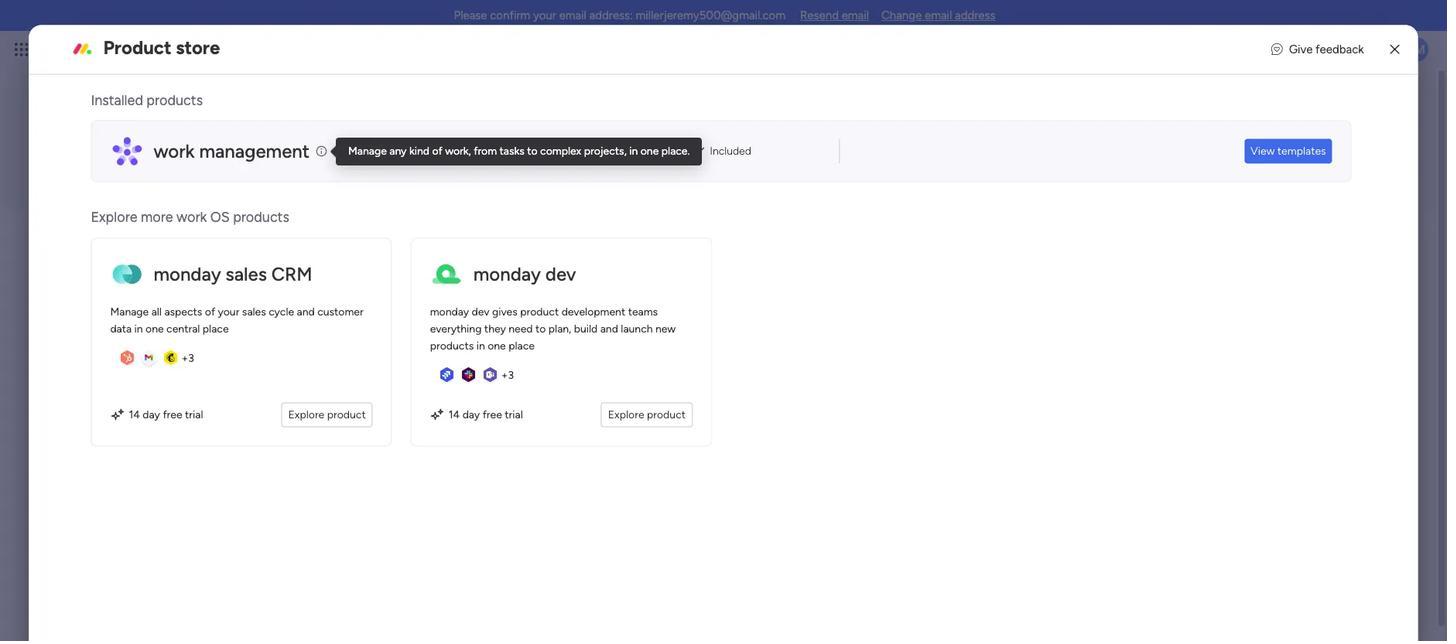 Task type: vqa. For each thing, say whether or not it's contained in the screenshot.
the middle product
yes



Task type: describe. For each thing, give the bounding box(es) containing it.
from
[[474, 145, 497, 158]]

1 vertical spatial work
[[154, 140, 195, 162]]

monday for monday work management
[[69, 40, 122, 58]]

change email address
[[882, 9, 996, 22]]

0 vertical spatial sales
[[226, 263, 267, 285]]

close image
[[1391, 43, 1400, 55]]

one inside monday dev gives product development teams everything they need to plan, build and launch new products in one place
[[488, 340, 506, 353]]

email for resend email
[[842, 9, 870, 22]]

confirm
[[490, 9, 531, 22]]

one for central
[[146, 323, 164, 336]]

change
[[882, 9, 922, 22]]

14 for monday dev
[[449, 408, 460, 422]]

monday dev
[[474, 263, 576, 285]]

pending invitation -
[[115, 443, 198, 453]]

installed products
[[91, 91, 203, 108]]

gives
[[492, 306, 518, 319]]

build
[[574, 323, 598, 336]]

1 vertical spatial workspace
[[202, 253, 255, 266]]

manage for manage all aspects of your sales cycle and customer data in one central place
[[110, 306, 149, 319]]

select product image
[[14, 42, 29, 57]]

central
[[167, 323, 200, 336]]

product for monday sales crm
[[327, 408, 366, 422]]

projects,
[[584, 145, 627, 158]]

+ for monday dev
[[501, 369, 508, 382]]

work,
[[445, 145, 471, 158]]

1 horizontal spatial your
[[533, 9, 557, 22]]

tasks
[[500, 145, 525, 158]]

view templates
[[1251, 145, 1327, 158]]

development
[[562, 306, 626, 319]]

complex
[[540, 145, 582, 158]]

address
[[955, 9, 996, 22]]

store
[[176, 36, 220, 58]]

free for monday dev
[[483, 408, 502, 422]]

explore product for monday sales crm
[[288, 408, 366, 422]]

0 vertical spatial work
[[125, 40, 153, 58]]

pending
[[115, 443, 148, 453]]

installed
[[91, 91, 143, 108]]

envelope o image
[[198, 443, 207, 453]]

14 day free trial for monday sales crm
[[129, 408, 203, 422]]

3 for monday dev
[[508, 369, 514, 382]]

view
[[1251, 145, 1275, 158]]

change email address link
[[882, 9, 996, 22]]

/
[[136, 345, 141, 360]]

resend email
[[801, 9, 870, 22]]

one for place.
[[641, 145, 659, 158]]

millerjeremy500@gmail.com
[[636, 9, 786, 22]]

free for monday sales crm
[[163, 408, 182, 422]]

and inside manage all aspects of your sales cycle and customer data in one central place
[[297, 306, 315, 319]]

explore product button for monday dev
[[601, 403, 693, 428]]

+ for monday sales crm
[[181, 352, 188, 365]]

2 vertical spatial work
[[177, 209, 207, 226]]

monday for monday sales crm
[[154, 263, 221, 285]]

members for members
[[186, 308, 238, 322]]

products inside monday dev gives product development teams everything they need to plan, build and launch new products in one place
[[430, 340, 474, 353]]

to inside monday dev gives product development teams everything they need to plan, build and launch new products in one place
[[536, 323, 546, 336]]

included
[[710, 145, 752, 158]]

of for work,
[[432, 145, 443, 158]]

manage any kind of work, from tasks to complex projects, in one place.
[[348, 145, 690, 158]]

in for data
[[134, 323, 143, 336]]

data
[[110, 323, 132, 336]]

3 for monday sales crm
[[188, 352, 194, 365]]

apps image
[[1278, 42, 1294, 57]]

manage for manage any kind of work, from tasks to complex projects, in one place.
[[348, 145, 387, 158]]

1 email from the left
[[559, 9, 587, 22]]

address:
[[590, 9, 633, 22]]

email for change email address
[[925, 9, 953, 22]]

plan,
[[549, 323, 572, 336]]

everything
[[430, 323, 482, 336]]

product inside monday dev gives product development teams everything they need to plan, build and launch new products in one place
[[520, 306, 559, 319]]

v2 user feedback image
[[1272, 40, 1283, 58]]

description
[[257, 253, 312, 266]]

monday dev gives product development teams everything they need to plan, build and launch new products in one place
[[430, 306, 676, 353]]

boards
[[129, 308, 167, 322]]

cycle
[[269, 306, 294, 319]]

all
[[151, 306, 162, 319]]

+ 3 for monday dev
[[501, 369, 514, 382]]



Task type: locate. For each thing, give the bounding box(es) containing it.
2 14 from the left
[[449, 408, 460, 422]]

2 horizontal spatial one
[[641, 145, 659, 158]]

+ 3 down they
[[501, 369, 514, 382]]

0 horizontal spatial members
[[77, 345, 130, 360]]

of for your
[[205, 306, 215, 319]]

1 vertical spatial + 3
[[501, 369, 514, 382]]

in right projects,
[[630, 145, 638, 158]]

resend for resend link
[[210, 443, 241, 453]]

14 day free trial
[[129, 408, 203, 422], [449, 408, 523, 422]]

of right aspects
[[205, 306, 215, 319]]

work down installed products
[[154, 140, 195, 162]]

3 right /
[[147, 345, 154, 360]]

monday up gives
[[474, 263, 541, 285]]

0 vertical spatial place
[[203, 323, 229, 336]]

resend for resend email
[[801, 9, 839, 22]]

0 vertical spatial workspace
[[247, 215, 380, 250]]

1 horizontal spatial explore
[[288, 408, 325, 422]]

resend email link
[[801, 9, 870, 22]]

sales left cycle
[[242, 306, 266, 319]]

members down data
[[77, 345, 130, 360]]

0 vertical spatial to
[[527, 145, 538, 158]]

members
[[186, 308, 238, 322], [77, 345, 130, 360]]

products down everything
[[430, 340, 474, 353]]

place inside manage all aspects of your sales cycle and customer data in one central place
[[203, 323, 229, 336]]

monday for monday dev
[[474, 263, 541, 285]]

work
[[125, 40, 153, 58], [154, 140, 195, 162], [177, 209, 207, 226]]

dev up they
[[472, 306, 490, 319]]

+ 3 for monday sales crm
[[181, 352, 194, 365]]

day for monday sales crm
[[143, 408, 160, 422]]

14
[[129, 408, 140, 422], [449, 408, 460, 422]]

Main workspace field
[[177, 215, 1374, 250]]

0 horizontal spatial 14
[[129, 408, 140, 422]]

manage left any
[[348, 145, 387, 158]]

0 horizontal spatial email
[[559, 9, 587, 22]]

and inside monday dev gives product development teams everything they need to plan, build and launch new products in one place
[[601, 323, 619, 336]]

+ 3
[[181, 352, 194, 365], [501, 369, 514, 382]]

please
[[454, 9, 487, 22]]

trial for sales
[[185, 408, 203, 422]]

1 vertical spatial resend
[[210, 443, 241, 453]]

workspace description
[[202, 253, 312, 266]]

0 horizontal spatial +
[[181, 352, 188, 365]]

0 horizontal spatial and
[[297, 306, 315, 319]]

2 vertical spatial in
[[477, 340, 485, 353]]

-
[[192, 443, 196, 453]]

2 horizontal spatial 3
[[508, 369, 514, 382]]

1 horizontal spatial and
[[601, 323, 619, 336]]

2 trial from the left
[[505, 408, 523, 422]]

0 horizontal spatial explore
[[91, 209, 137, 226]]

one down they
[[488, 340, 506, 353]]

1 horizontal spatial day
[[463, 408, 480, 422]]

resend link
[[210, 443, 241, 453]]

workspace up the description
[[247, 215, 380, 250]]

of
[[432, 145, 443, 158], [205, 306, 215, 319]]

0 horizontal spatial resend
[[210, 443, 241, 453]]

aspects
[[164, 306, 202, 319]]

1 14 day free trial from the left
[[129, 408, 203, 422]]

1 vertical spatial place
[[509, 340, 535, 353]]

monday up everything
[[430, 306, 469, 319]]

0 horizontal spatial manage
[[110, 306, 149, 319]]

teams
[[628, 306, 658, 319]]

+ down central
[[181, 352, 188, 365]]

management up installed products
[[156, 40, 241, 58]]

0 vertical spatial and
[[297, 306, 315, 319]]

1 explore product button from the left
[[281, 403, 373, 428]]

0 horizontal spatial your
[[218, 306, 240, 319]]

monday sales crm
[[154, 263, 312, 285]]

monday up aspects
[[154, 263, 221, 285]]

your
[[533, 9, 557, 22], [218, 306, 240, 319]]

they
[[485, 323, 506, 336]]

one
[[641, 145, 659, 158], [146, 323, 164, 336], [488, 340, 506, 353]]

more
[[141, 209, 173, 226]]

customer
[[318, 306, 364, 319]]

2 horizontal spatial explore
[[608, 408, 645, 422]]

1 vertical spatial of
[[205, 306, 215, 319]]

explore for monday dev
[[608, 408, 645, 422]]

place right central
[[203, 323, 229, 336]]

product store
[[103, 36, 220, 58]]

1 horizontal spatial dev
[[546, 263, 576, 285]]

1 vertical spatial one
[[146, 323, 164, 336]]

2 vertical spatial one
[[488, 340, 506, 353]]

in inside monday dev gives product development teams everything they need to plan, build and launch new products in one place
[[477, 340, 485, 353]]

+ 3 down central
[[181, 352, 194, 365]]

0 vertical spatial + 3
[[181, 352, 194, 365]]

one left place.
[[641, 145, 659, 158]]

0 vertical spatial manage
[[348, 145, 387, 158]]

of inside manage all aspects of your sales cycle and customer data in one central place
[[205, 306, 215, 319]]

feedback
[[1316, 42, 1365, 56]]

workspace down 'main'
[[202, 253, 255, 266]]

0 horizontal spatial explore product button
[[281, 403, 373, 428]]

3 down central
[[188, 352, 194, 365]]

day
[[143, 408, 160, 422], [463, 408, 480, 422]]

0 horizontal spatial one
[[146, 323, 164, 336]]

give
[[1290, 42, 1313, 56]]

1 horizontal spatial one
[[488, 340, 506, 353]]

0 horizontal spatial dev
[[472, 306, 490, 319]]

0 horizontal spatial product
[[327, 408, 366, 422]]

1 explore product from the left
[[288, 408, 366, 422]]

jeremy miller image
[[1404, 37, 1429, 62]]

members / 3
[[77, 345, 154, 360]]

products down product store
[[147, 91, 203, 108]]

email
[[559, 9, 587, 22], [842, 9, 870, 22], [925, 9, 953, 22]]

2 horizontal spatial email
[[925, 9, 953, 22]]

in inside manage all aspects of your sales cycle and customer data in one central place
[[134, 323, 143, 336]]

monday work management
[[69, 40, 241, 58]]

1 vertical spatial dev
[[472, 306, 490, 319]]

1 14 from the left
[[129, 408, 140, 422]]

product for monday dev
[[647, 408, 686, 422]]

to
[[527, 145, 538, 158], [536, 323, 546, 336]]

2 horizontal spatial in
[[630, 145, 638, 158]]

management up the os
[[199, 140, 310, 162]]

1 free from the left
[[163, 408, 182, 422]]

of right kind
[[432, 145, 443, 158]]

0 horizontal spatial 14 day free trial
[[129, 408, 203, 422]]

sales left crm
[[226, 263, 267, 285]]

sales
[[226, 263, 267, 285], [242, 306, 266, 319]]

sales inside manage all aspects of your sales cycle and customer data in one central place
[[242, 306, 266, 319]]

2 explore product button from the left
[[601, 403, 693, 428]]

0 vertical spatial management
[[156, 40, 241, 58]]

0 vertical spatial products
[[147, 91, 203, 108]]

0 horizontal spatial trial
[[185, 408, 203, 422]]

1 vertical spatial sales
[[242, 306, 266, 319]]

work management
[[154, 140, 310, 162]]

1 vertical spatial to
[[536, 323, 546, 336]]

0 vertical spatial members
[[186, 308, 238, 322]]

in down they
[[477, 340, 485, 353]]

3
[[147, 345, 154, 360], [188, 352, 194, 365], [508, 369, 514, 382]]

monday
[[69, 40, 122, 58], [154, 263, 221, 285], [474, 263, 541, 285], [430, 306, 469, 319]]

any
[[390, 145, 407, 158]]

dev for monday dev gives product development teams everything they need to plan, build and launch new products in one place
[[472, 306, 490, 319]]

2 free from the left
[[483, 408, 502, 422]]

0 vertical spatial one
[[641, 145, 659, 158]]

1 horizontal spatial 3
[[188, 352, 194, 365]]

work left the os
[[177, 209, 207, 226]]

members for members / 3
[[77, 345, 130, 360]]

to left 'plan,'
[[536, 323, 546, 336]]

2 explore product from the left
[[608, 408, 686, 422]]

recent
[[87, 308, 126, 322]]

3 down need
[[508, 369, 514, 382]]

dev
[[546, 263, 576, 285], [472, 306, 490, 319]]

main
[[181, 215, 241, 250]]

os
[[210, 209, 230, 226]]

1 vertical spatial manage
[[110, 306, 149, 319]]

in down the boards
[[134, 323, 143, 336]]

free
[[163, 408, 182, 422], [483, 408, 502, 422]]

launch
[[621, 323, 653, 336]]

1 vertical spatial +
[[501, 369, 508, 382]]

monday for monday dev gives product development teams everything they need to plan, build and launch new products in one place
[[430, 306, 469, 319]]

explore for monday sales crm
[[288, 408, 325, 422]]

workspace
[[247, 215, 380, 250], [202, 253, 255, 266]]

place down need
[[509, 340, 535, 353]]

1 horizontal spatial +
[[501, 369, 508, 382]]

product
[[103, 36, 172, 58]]

members up central
[[186, 308, 238, 322]]

products right the os
[[233, 209, 289, 226]]

work up installed products
[[125, 40, 153, 58]]

explore more work os products
[[91, 209, 289, 226]]

1 horizontal spatial product
[[520, 306, 559, 319]]

3 email from the left
[[925, 9, 953, 22]]

1 vertical spatial your
[[218, 306, 240, 319]]

resend
[[801, 9, 839, 22], [210, 443, 241, 453]]

1 horizontal spatial place
[[509, 340, 535, 353]]

1 vertical spatial products
[[233, 209, 289, 226]]

email left address:
[[559, 9, 587, 22]]

crm
[[272, 263, 312, 285]]

permissions
[[256, 308, 322, 322]]

0 vertical spatial +
[[181, 352, 188, 365]]

0 vertical spatial in
[[630, 145, 638, 158]]

place
[[203, 323, 229, 336], [509, 340, 535, 353]]

kind
[[410, 145, 430, 158]]

your right confirm
[[533, 9, 557, 22]]

0 horizontal spatial + 3
[[181, 352, 194, 365]]

0 vertical spatial resend
[[801, 9, 839, 22]]

0 horizontal spatial 3
[[147, 345, 154, 360]]

2 horizontal spatial product
[[647, 408, 686, 422]]

explore product for monday dev
[[608, 408, 686, 422]]

1 horizontal spatial trial
[[505, 408, 523, 422]]

0 horizontal spatial products
[[147, 91, 203, 108]]

+ down they
[[501, 369, 508, 382]]

1 horizontal spatial members
[[186, 308, 238, 322]]

explore product button for monday sales crm
[[281, 403, 373, 428]]

0 vertical spatial your
[[533, 9, 557, 22]]

and down development
[[601, 323, 619, 336]]

2 day from the left
[[463, 408, 480, 422]]

one inside manage all aspects of your sales cycle and customer data in one central place
[[146, 323, 164, 336]]

14 day free trial for monday dev
[[449, 408, 523, 422]]

manage up data
[[110, 306, 149, 319]]

email left change
[[842, 9, 870, 22]]

1 vertical spatial members
[[77, 345, 130, 360]]

1 horizontal spatial + 3
[[501, 369, 514, 382]]

2 14 day free trial from the left
[[449, 408, 523, 422]]

2 vertical spatial products
[[430, 340, 474, 353]]

please confirm your email address: millerjeremy500@gmail.com
[[454, 9, 786, 22]]

1 horizontal spatial free
[[483, 408, 502, 422]]

0 vertical spatial dev
[[546, 263, 576, 285]]

one down the boards
[[146, 323, 164, 336]]

+
[[181, 352, 188, 365], [501, 369, 508, 382]]

place inside monday dev gives product development teams everything they need to plan, build and launch new products in one place
[[509, 340, 535, 353]]

dev for monday dev
[[546, 263, 576, 285]]

dev up development
[[546, 263, 576, 285]]

14 for monday sales crm
[[129, 408, 140, 422]]

0 horizontal spatial place
[[203, 323, 229, 336]]

and right cycle
[[297, 306, 315, 319]]

0 horizontal spatial in
[[134, 323, 143, 336]]

manage inside manage all aspects of your sales cycle and customer data in one central place
[[110, 306, 149, 319]]

1 horizontal spatial explore product button
[[601, 403, 693, 428]]

main workspace
[[181, 215, 380, 250]]

monday up installed
[[69, 40, 122, 58]]

1 horizontal spatial of
[[432, 145, 443, 158]]

1 trial from the left
[[185, 408, 203, 422]]

manage
[[348, 145, 387, 158], [110, 306, 149, 319]]

2 horizontal spatial products
[[430, 340, 474, 353]]

trial for dev
[[505, 408, 523, 422]]

0 horizontal spatial explore product
[[288, 408, 366, 422]]

give feedback
[[1290, 42, 1365, 56]]

monday inside monday dev gives product development teams everything they need to plan, build and launch new products in one place
[[430, 306, 469, 319]]

search everything image
[[1316, 42, 1332, 57]]

1 vertical spatial management
[[199, 140, 310, 162]]

manage all aspects of your sales cycle and customer data in one central place
[[110, 306, 364, 336]]

2 email from the left
[[842, 9, 870, 22]]

and
[[297, 306, 315, 319], [601, 323, 619, 336]]

email right change
[[925, 9, 953, 22]]

day for monday dev
[[463, 408, 480, 422]]

1 day from the left
[[143, 408, 160, 422]]

invitation
[[151, 443, 190, 453]]

1 horizontal spatial 14
[[449, 408, 460, 422]]

management
[[156, 40, 241, 58], [199, 140, 310, 162]]

0 horizontal spatial of
[[205, 306, 215, 319]]

1 vertical spatial in
[[134, 323, 143, 336]]

explore
[[91, 209, 137, 226], [288, 408, 325, 422], [608, 408, 645, 422]]

help image
[[1350, 42, 1366, 57]]

0 vertical spatial of
[[432, 145, 443, 158]]

1 horizontal spatial email
[[842, 9, 870, 22]]

dev inside monday dev gives product development teams everything they need to plan, build and launch new products in one place
[[472, 306, 490, 319]]

0 horizontal spatial day
[[143, 408, 160, 422]]

1 horizontal spatial explore product
[[608, 408, 686, 422]]

1 horizontal spatial resend
[[801, 9, 839, 22]]

your down monday sales crm
[[218, 306, 240, 319]]

1 horizontal spatial in
[[477, 340, 485, 353]]

new
[[656, 323, 676, 336]]

place.
[[662, 145, 690, 158]]

in
[[630, 145, 638, 158], [134, 323, 143, 336], [477, 340, 485, 353]]

need
[[509, 323, 533, 336]]

explore product button
[[281, 403, 373, 428], [601, 403, 693, 428]]

to right tasks
[[527, 145, 538, 158]]

1 vertical spatial and
[[601, 323, 619, 336]]

view templates button
[[1245, 139, 1333, 164]]

give feedback link
[[1272, 40, 1365, 58]]

your inside manage all aspects of your sales cycle and customer data in one central place
[[218, 306, 240, 319]]

trial
[[185, 408, 203, 422], [505, 408, 523, 422]]

1 horizontal spatial manage
[[348, 145, 387, 158]]

1 horizontal spatial products
[[233, 209, 289, 226]]

products
[[147, 91, 203, 108], [233, 209, 289, 226], [430, 340, 474, 353]]

in for projects,
[[630, 145, 638, 158]]

templates
[[1278, 145, 1327, 158]]

recent boards
[[87, 308, 167, 322]]

0 horizontal spatial free
[[163, 408, 182, 422]]

1 horizontal spatial 14 day free trial
[[449, 408, 523, 422]]



